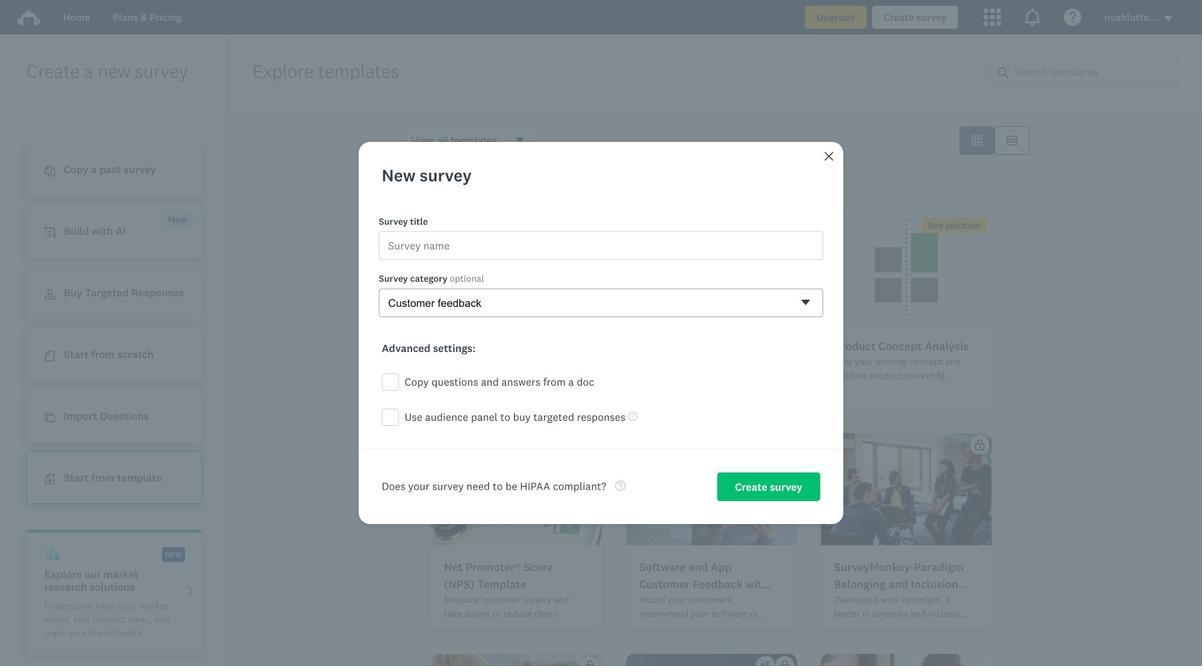 Task type: describe. For each thing, give the bounding box(es) containing it.
employee engagement template image
[[626, 212, 797, 325]]

search image
[[998, 67, 1009, 78]]

Search templates field
[[1009, 58, 1179, 85]]

help icon image
[[1065, 9, 1082, 26]]

surveymonkey-paradigm belonging and inclusion template image
[[822, 433, 992, 546]]

1 brand logo image from the top
[[17, 6, 40, 29]]

software and app customer feedback with nps® image
[[626, 433, 797, 546]]

user image
[[44, 289, 55, 300]]

1 lock image from the left
[[780, 440, 791, 450]]

documentclone image
[[44, 166, 55, 177]]

chevronright image
[[185, 586, 196, 597]]

documentplus image
[[44, 474, 55, 485]]

textboxmultiple image
[[1007, 135, 1018, 146]]

clone image
[[44, 413, 55, 423]]



Task type: vqa. For each thing, say whether or not it's contained in the screenshot.
close "ICON"
yes



Task type: locate. For each thing, give the bounding box(es) containing it.
notification center icon image
[[1025, 9, 1042, 26]]

grid image
[[972, 135, 983, 146]]

Survey name field
[[379, 231, 824, 260]]

1 horizontal spatial lock image
[[975, 440, 986, 450]]

net promoter® score (nps) template image
[[431, 433, 602, 546]]

help image
[[615, 480, 626, 491]]

dropdown arrow icon image
[[1164, 13, 1174, 23], [1165, 16, 1173, 21]]

2 lock image from the left
[[975, 440, 986, 450]]

2 brand logo image from the top
[[17, 9, 40, 26]]

document image
[[44, 351, 55, 362]]

brand logo image
[[17, 6, 40, 29], [17, 9, 40, 26]]

products icon image
[[985, 9, 1002, 26], [985, 9, 1002, 26]]

lock image
[[780, 440, 791, 450], [975, 440, 986, 450]]

dialog
[[359, 142, 844, 524]]

customer satisfaction template image
[[431, 212, 602, 325]]

lock image
[[585, 440, 596, 450], [585, 661, 596, 666], [780, 661, 791, 666]]

help image
[[629, 411, 638, 421]]

0 horizontal spatial lock image
[[780, 440, 791, 450]]

close image
[[824, 151, 835, 162], [825, 152, 834, 161]]

product concept analysis image
[[822, 212, 992, 325]]



